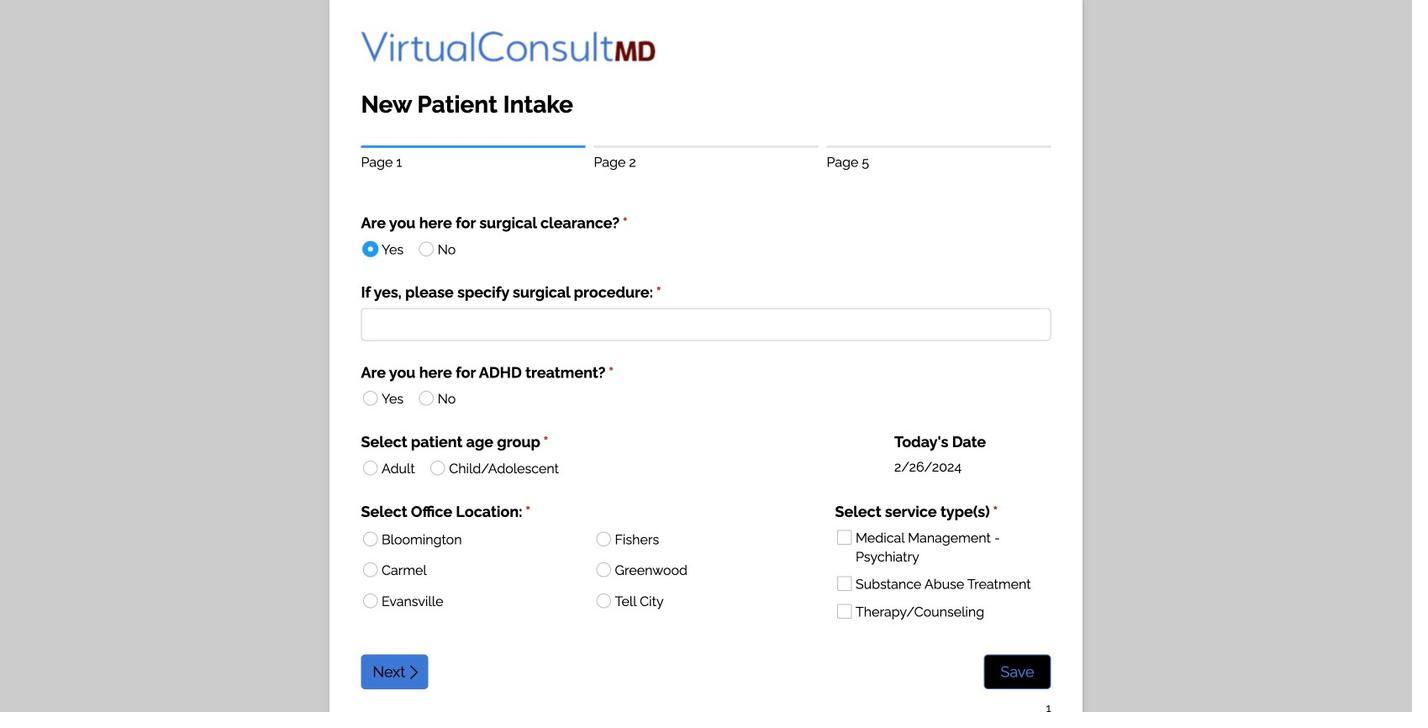 Task type: locate. For each thing, give the bounding box(es) containing it.
None text field
[[361, 308, 1052, 341]]

None radio
[[356, 233, 417, 264], [412, 233, 456, 264], [356, 382, 417, 413], [356, 452, 429, 483], [423, 452, 559, 483], [356, 585, 581, 616], [589, 585, 814, 616], [356, 233, 417, 264], [412, 233, 456, 264], [356, 382, 417, 413], [356, 452, 429, 483], [423, 452, 559, 483], [356, 585, 581, 616], [589, 585, 814, 616]]

checkbox-group element
[[830, 522, 1052, 629]]

None radio
[[412, 382, 456, 413], [356, 523, 581, 555], [589, 523, 814, 555], [356, 554, 581, 585], [589, 554, 814, 585], [412, 382, 456, 413], [356, 523, 581, 555], [589, 523, 814, 555], [356, 554, 581, 585], [589, 554, 814, 585]]



Task type: vqa. For each thing, say whether or not it's contained in the screenshot.
Checkbox-Group element
yes



